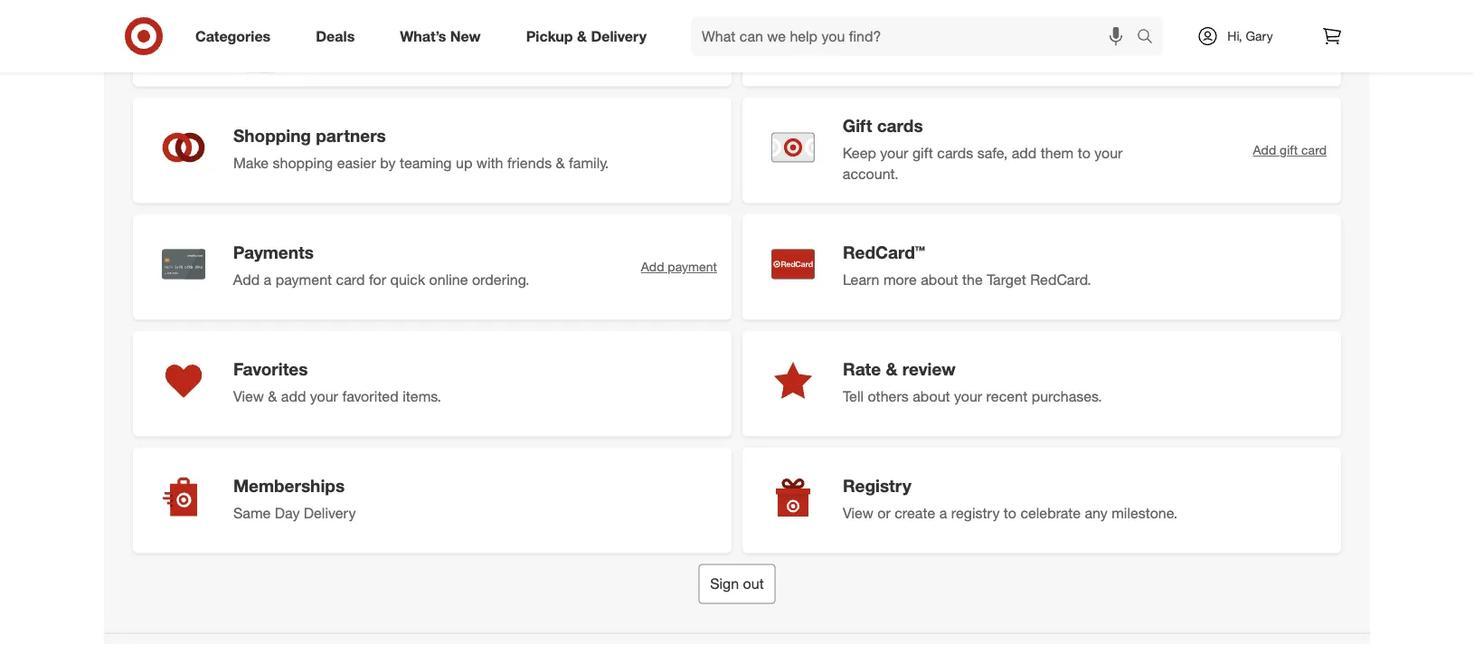 Task type: describe. For each thing, give the bounding box(es) containing it.
them
[[1041, 144, 1074, 161]]

to inside gift cards keep your gift cards safe, add them to your account.
[[1078, 144, 1091, 161]]

tell
[[843, 388, 864, 405]]

or
[[878, 504, 891, 522]]

favorites
[[233, 359, 308, 380]]

what's
[[400, 27, 446, 45]]

ordering.
[[472, 271, 530, 289]]

delivery inside 'link'
[[591, 27, 647, 45]]

with
[[477, 154, 503, 172]]

your right them at the top right of the page
[[1095, 144, 1123, 161]]

celebrate
[[1021, 504, 1081, 522]]

add gift card
[[1254, 142, 1327, 158]]

gift inside gift cards keep your gift cards safe, add them to your account.
[[913, 144, 934, 161]]

your inside the rate & review tell others about your recent purchases.
[[955, 388, 983, 405]]

about inside redcard™ learn more about the target redcard.
[[921, 271, 959, 289]]

learn
[[843, 271, 880, 289]]

up
[[456, 154, 473, 172]]

& inside the shopping partners make shopping easier by teaming up with friends & family.
[[556, 154, 565, 172]]

0 horizontal spatial more
[[688, 25, 718, 41]]

hi,
[[1228, 28, 1243, 44]]

sign out button
[[699, 564, 776, 604]]

add for gift cards
[[1254, 142, 1277, 158]]

categories
[[195, 27, 271, 45]]

& inside "favorites view & add your favorited items."
[[268, 388, 277, 405]]

how
[[1007, 37, 1034, 55]]

hi, gary
[[1228, 28, 1274, 44]]

safe,
[[978, 144, 1008, 161]]

gift
[[843, 115, 873, 136]]

1 vertical spatial cards
[[938, 144, 974, 161]]

card inside payments add a payment card for quick online ordering.
[[336, 271, 365, 289]]

gary
[[1246, 28, 1274, 44]]

account.
[[843, 164, 899, 182]]

0 vertical spatial view
[[658, 25, 685, 41]]

much
[[1038, 37, 1074, 55]]

shopping
[[233, 125, 311, 146]]

day
[[275, 504, 300, 522]]

categories link
[[180, 16, 293, 56]]

view for registry
[[843, 504, 874, 522]]

favorites view & add your favorited items.
[[233, 359, 442, 405]]

savings
[[843, 9, 908, 29]]

delivery inside the "memberships same day delivery"
[[304, 504, 356, 522]]

recent
[[987, 388, 1028, 405]]

search
[[1129, 29, 1173, 47]]

by
[[380, 154, 396, 172]]

quick
[[390, 271, 425, 289]]

new
[[450, 27, 481, 45]]

search button
[[1129, 16, 1173, 60]]

memberships same day delivery
[[233, 475, 356, 522]]

pickup & delivery
[[526, 27, 647, 45]]

sign
[[711, 575, 739, 593]]

what's new link
[[385, 16, 504, 56]]

payment inside payments add a payment card for quick online ordering.
[[276, 271, 332, 289]]

& inside the rate & review tell others about your recent purchases.
[[886, 359, 898, 380]]

gift inside button
[[1280, 142, 1299, 158]]

deals
[[316, 27, 355, 45]]

what's new
[[400, 27, 481, 45]]

you
[[1078, 37, 1101, 55]]

milestone.
[[1112, 504, 1178, 522]]

about inside the rate & review tell others about your recent purchases.
[[913, 388, 951, 405]]

& inside savings track your savings & see how much you saved.
[[966, 37, 975, 55]]

0 horizontal spatial cards
[[877, 115, 924, 136]]

out
[[743, 575, 764, 593]]

registry
[[843, 475, 912, 496]]

view more link
[[658, 24, 718, 42]]

savings track your savings & see how much you saved.
[[843, 9, 1147, 55]]

friends
[[507, 154, 552, 172]]

add inside payments add a payment card for quick online ordering.
[[233, 271, 260, 289]]



Task type: vqa. For each thing, say whether or not it's contained in the screenshot.
DEALS link
yes



Task type: locate. For each thing, give the bounding box(es) containing it.
1 vertical spatial add
[[281, 388, 306, 405]]

1 horizontal spatial delivery
[[591, 27, 647, 45]]

1 horizontal spatial to
[[1078, 144, 1091, 161]]

card
[[1302, 142, 1327, 158], [336, 271, 365, 289]]

registry
[[952, 504, 1000, 522]]

view for favorites
[[233, 388, 264, 405]]

payment
[[668, 259, 718, 274], [276, 271, 332, 289]]

What can we help you find? suggestions appear below search field
[[691, 16, 1142, 56]]

favorited
[[342, 388, 399, 405]]

deals link
[[301, 16, 378, 56]]

cards
[[877, 115, 924, 136], [938, 144, 974, 161]]

redcard.
[[1031, 271, 1092, 289]]

delivery right day on the left of the page
[[304, 504, 356, 522]]

registry view or create a registry to celebrate any milestone.
[[843, 475, 1178, 522]]

your down savings
[[881, 37, 909, 55]]

1 horizontal spatial cards
[[938, 144, 974, 161]]

0 vertical spatial delivery
[[591, 27, 647, 45]]

a inside 'registry view or create a registry to celebrate any milestone.'
[[940, 504, 948, 522]]

a right create
[[940, 504, 948, 522]]

delivery
[[591, 27, 647, 45], [304, 504, 356, 522]]

for
[[369, 271, 386, 289]]

1 horizontal spatial gift
[[1280, 142, 1299, 158]]

0 vertical spatial cards
[[877, 115, 924, 136]]

rate
[[843, 359, 881, 380]]

0 horizontal spatial card
[[336, 271, 365, 289]]

add for payments
[[641, 259, 665, 274]]

teaming
[[400, 154, 452, 172]]

0 vertical spatial card
[[1302, 142, 1327, 158]]

review
[[903, 359, 956, 380]]

0 horizontal spatial view
[[233, 388, 264, 405]]

family.
[[569, 154, 609, 172]]

bose quietcomfort bluetooth wireless noise cancelling headphones image
[[302, 19, 356, 74]]

add
[[1012, 144, 1037, 161], [281, 388, 306, 405]]

to right registry
[[1004, 504, 1017, 522]]

1 vertical spatial to
[[1004, 504, 1017, 522]]

&
[[577, 27, 587, 45], [966, 37, 975, 55], [556, 154, 565, 172], [886, 359, 898, 380], [268, 388, 277, 405]]

redcard™ learn more about the target redcard.
[[843, 242, 1092, 289]]

add down favorites
[[281, 388, 306, 405]]

saved.
[[1105, 37, 1147, 55]]

add inside "favorites view & add your favorited items."
[[281, 388, 306, 405]]

the
[[963, 271, 983, 289]]

more
[[688, 25, 718, 41], [884, 271, 917, 289]]

about
[[921, 271, 959, 289], [913, 388, 951, 405]]

online
[[429, 271, 468, 289]]

1 horizontal spatial card
[[1302, 142, 1327, 158]]

payments add a payment card for quick online ordering.
[[233, 242, 530, 289]]

0 horizontal spatial add
[[233, 271, 260, 289]]

add
[[1254, 142, 1277, 158], [641, 259, 665, 274], [233, 271, 260, 289]]

redcard™
[[843, 242, 926, 263]]

delivery left view more link
[[591, 27, 647, 45]]

& down favorites
[[268, 388, 277, 405]]

men's mickey & friends hanukkah ugly sweater t-shirt image
[[233, 19, 288, 74]]

create
[[895, 504, 936, 522]]

to right them at the top right of the page
[[1078, 144, 1091, 161]]

about left "the"
[[921, 271, 959, 289]]

shopping
[[273, 154, 333, 172]]

make
[[233, 154, 269, 172]]

& right 'pickup'
[[577, 27, 587, 45]]

0 vertical spatial more
[[688, 25, 718, 41]]

0 vertical spatial about
[[921, 271, 959, 289]]

2 horizontal spatial view
[[843, 504, 874, 522]]

a down payments
[[264, 271, 272, 289]]

& left family.
[[556, 154, 565, 172]]

2 horizontal spatial add
[[1254, 142, 1277, 158]]

1 horizontal spatial add
[[641, 259, 665, 274]]

any
[[1085, 504, 1108, 522]]

view more
[[658, 25, 718, 41]]

track
[[843, 37, 877, 55]]

gift cards keep your gift cards safe, add them to your account.
[[843, 115, 1123, 182]]

more inside redcard™ learn more about the target redcard.
[[884, 271, 917, 289]]

shopping partners make shopping easier by teaming up with friends & family.
[[233, 125, 609, 172]]

your inside "favorites view & add your favorited items."
[[310, 388, 338, 405]]

payment inside button
[[668, 259, 718, 274]]

payments
[[233, 242, 314, 263]]

partners
[[316, 125, 386, 146]]

add gift card button
[[1254, 141, 1327, 159]]

cards right the gift
[[877, 115, 924, 136]]

0 horizontal spatial payment
[[276, 271, 332, 289]]

1 horizontal spatial view
[[658, 25, 685, 41]]

savings
[[913, 37, 962, 55]]

view
[[658, 25, 685, 41], [233, 388, 264, 405], [843, 504, 874, 522]]

to inside 'registry view or create a registry to celebrate any milestone.'
[[1004, 504, 1017, 522]]

about down review
[[913, 388, 951, 405]]

purchases.
[[1032, 388, 1103, 405]]

0 horizontal spatial delivery
[[304, 504, 356, 522]]

view right pickup & delivery
[[658, 25, 685, 41]]

1 horizontal spatial a
[[940, 504, 948, 522]]

0 horizontal spatial a
[[264, 271, 272, 289]]

pickup
[[526, 27, 573, 45]]

& left "see"
[[966, 37, 975, 55]]

rate & review tell others about your recent purchases.
[[843, 359, 1103, 405]]

0 vertical spatial add
[[1012, 144, 1037, 161]]

target
[[987, 271, 1027, 289]]

view down favorites
[[233, 388, 264, 405]]

memberships
[[233, 475, 345, 496]]

view left or
[[843, 504, 874, 522]]

see
[[979, 37, 1003, 55]]

add payment
[[641, 259, 718, 274]]

add right safe,
[[1012, 144, 1037, 161]]

0 vertical spatial a
[[264, 271, 272, 289]]

view inside 'registry view or create a registry to celebrate any milestone.'
[[843, 504, 874, 522]]

1 vertical spatial delivery
[[304, 504, 356, 522]]

sign out
[[711, 575, 764, 593]]

1 vertical spatial card
[[336, 271, 365, 289]]

& inside 'link'
[[577, 27, 587, 45]]

1 vertical spatial more
[[884, 271, 917, 289]]

a inside payments add a payment card for quick online ordering.
[[264, 271, 272, 289]]

0 horizontal spatial gift
[[913, 144, 934, 161]]

items.
[[403, 388, 442, 405]]

easier
[[337, 154, 376, 172]]

your left recent
[[955, 388, 983, 405]]

0 horizontal spatial to
[[1004, 504, 1017, 522]]

1 horizontal spatial payment
[[668, 259, 718, 274]]

keep
[[843, 144, 877, 161]]

a
[[264, 271, 272, 289], [940, 504, 948, 522]]

view inside "favorites view & add your favorited items."
[[233, 388, 264, 405]]

add payment button
[[641, 258, 718, 276]]

2 vertical spatial view
[[843, 504, 874, 522]]

pickup & delivery link
[[511, 16, 670, 56]]

same
[[233, 504, 271, 522]]

0 horizontal spatial add
[[281, 388, 306, 405]]

0 vertical spatial to
[[1078, 144, 1091, 161]]

1 vertical spatial a
[[940, 504, 948, 522]]

1 vertical spatial view
[[233, 388, 264, 405]]

cards left safe,
[[938, 144, 974, 161]]

your
[[881, 37, 909, 55], [881, 144, 909, 161], [1095, 144, 1123, 161], [310, 388, 338, 405], [955, 388, 983, 405]]

1 vertical spatial about
[[913, 388, 951, 405]]

& up others
[[886, 359, 898, 380]]

card inside button
[[1302, 142, 1327, 158]]

your up account.
[[881, 144, 909, 161]]

bose quietcomfort 45 wireless bluetooth noise-cancelling headphones image
[[371, 19, 425, 74]]

others
[[868, 388, 909, 405]]

add inside gift cards keep your gift cards safe, add them to your account.
[[1012, 144, 1037, 161]]

your left favorited
[[310, 388, 338, 405]]

your inside savings track your savings & see how much you saved.
[[881, 37, 909, 55]]

1 horizontal spatial more
[[884, 271, 917, 289]]

1 horizontal spatial add
[[1012, 144, 1037, 161]]

to
[[1078, 144, 1091, 161], [1004, 504, 1017, 522]]



